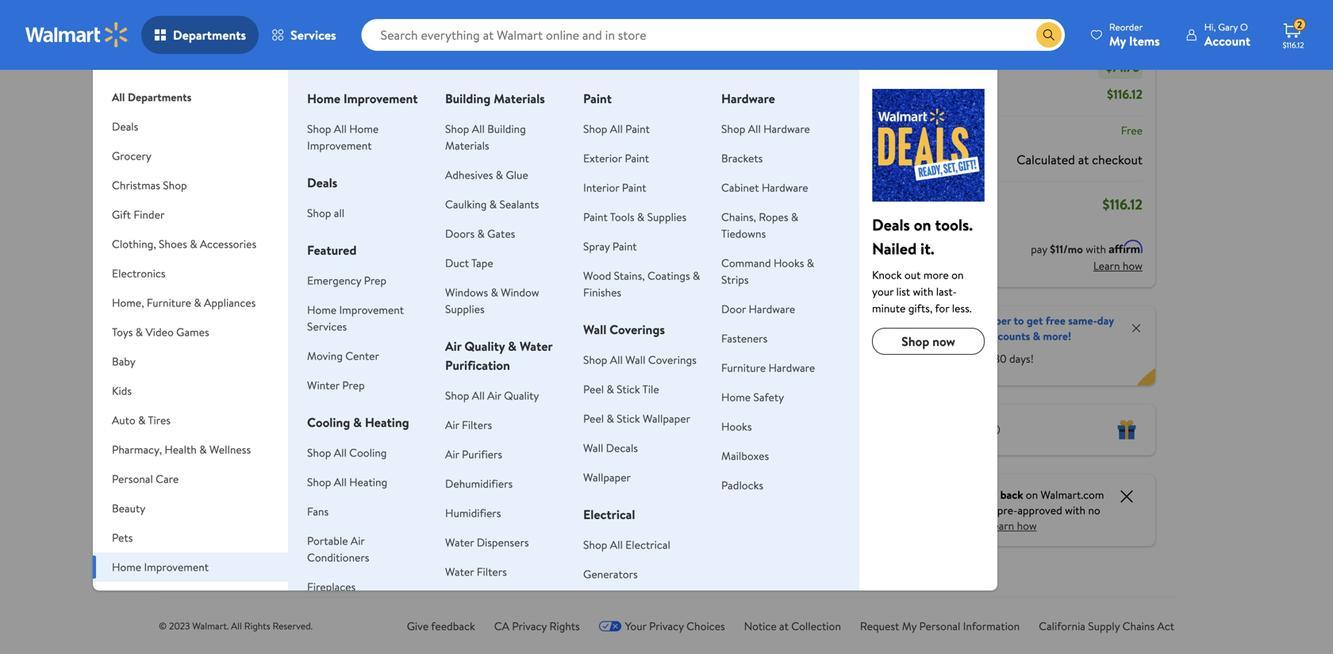 Task type: vqa. For each thing, say whether or not it's contained in the screenshot.
topmost Peel
yes



Task type: describe. For each thing, give the bounding box(es) containing it.
shop more deals
[[197, 145, 302, 165]]

add to cart image for $7.49
[[706, 282, 726, 301]]

1 horizontal spatial rights
[[550, 618, 580, 634]]

& inside home, furniture & appliances dropdown button
[[194, 295, 201, 310]]

deals right the more
[[268, 145, 302, 165]]

now $7.49 group
[[697, 174, 792, 495]]

& inside clothing, shoes & accessories dropdown button
[[190, 236, 197, 252]]

now $49.00 group
[[206, 174, 301, 473]]

window
[[501, 285, 539, 300]]

3+ inside now $49.00 "group"
[[210, 450, 220, 464]]

& inside wood stains, coatings & finishes
[[693, 268, 700, 283]]

notice at collection
[[744, 618, 841, 634]]

shop all
[[307, 205, 345, 221]]

add for now $16.98
[[603, 284, 623, 299]]

5676
[[380, 439, 400, 452]]

improvement inside shop all home improvement
[[307, 138, 372, 153]]

information
[[963, 618, 1020, 634]]

now $349.00 group
[[329, 174, 423, 487]]

3+ day shipping inside now $49.00 "group"
[[210, 450, 273, 464]]

shipping inside now $348.00 group
[[480, 450, 514, 464]]

at for notice
[[780, 618, 789, 634]]

supplies for paint tools & supplies
[[647, 209, 687, 225]]

case
[[612, 467, 639, 485]]

now for now $348.00 $579.00 ge profile™ opal™ nugget ice maker with side tank, countertop icemaker, stainless steel
[[452, 328, 480, 348]]

furniture inside dropdown button
[[147, 295, 191, 310]]

deal for $7.49
[[704, 183, 723, 197]]

pay $11/mo with
[[1031, 241, 1109, 257]]

pre-
[[998, 502, 1018, 518]]

all for shop all hardware
[[748, 121, 761, 137]]

& inside the patio & garden dropdown button
[[139, 589, 147, 604]]

grocery button
[[93, 141, 288, 171]]

count
[[575, 467, 609, 485]]

hooks inside command hooks & strips
[[774, 255, 804, 271]]

2- inside now $16.98 group
[[578, 445, 586, 458]]

improvement inside dropdown button
[[144, 559, 209, 575]]

0 vertical spatial coverings
[[610, 321, 665, 338]]

home for home safety link
[[722, 389, 751, 405]]

caulking & sealants
[[445, 196, 539, 212]]

give feedback
[[407, 618, 475, 634]]

add for now $348.00
[[480, 284, 500, 299]]

fans link
[[307, 504, 329, 519]]

peel for peel & stick tile
[[583, 381, 604, 397]]

5
[[748, 425, 753, 438]]

emergency prep link
[[307, 273, 387, 288]]

delivery for 2-day shipping
[[369, 25, 404, 38]]

fasteners link
[[722, 331, 768, 346]]

care
[[156, 471, 179, 487]]

kids button
[[93, 376, 288, 406]]

with inside 'deals on tools. nailed it. knock out more on your list with last- minute gifts, for less.'
[[913, 284, 934, 299]]

$349.00
[[361, 328, 411, 348]]

same-
[[1069, 313, 1098, 328]]

stick for wallpaper
[[617, 411, 640, 426]]

gluten
[[622, 380, 659, 397]]

banner containing become a member to get free same-day delivery, gas discounts & more!
[[855, 306, 1156, 385]]

air purifiers link
[[445, 447, 503, 462]]

Search search field
[[362, 19, 1065, 51]]

toys
[[112, 324, 133, 340]]

shop for shop all wall coverings
[[583, 352, 608, 368]]

1 vertical spatial learn how
[[988, 518, 1037, 533]]

with right the "$11/mo"
[[1086, 241, 1107, 257]]

heat
[[697, 401, 724, 418]]

pouches,
[[575, 450, 624, 467]]

gift
[[112, 207, 131, 222]]

& inside toys & video games dropdown button
[[136, 324, 143, 340]]

2-day shipping inside now $16.98 group
[[578, 445, 637, 458]]

home for home improvement dropdown button
[[112, 559, 141, 575]]

prep for emergency prep
[[364, 273, 387, 288]]

chefman turbo fry stainless steel air fryer with basket divider, 8 quart
[[206, 366, 295, 453]]

duct tape
[[445, 255, 494, 271]]

now $7.49 $15.97 huntworth men's force heat boost™ lined beanie (realtree edge®)
[[697, 328, 788, 453]]

0 vertical spatial building
[[445, 90, 491, 107]]

calculated at checkout
[[1017, 151, 1143, 168]]

0 vertical spatial learn how
[[1094, 258, 1143, 273]]

shop all air quality link
[[445, 388, 539, 403]]

1 vertical spatial wall
[[626, 352, 646, 368]]

hooks link
[[722, 419, 752, 434]]

deals inside 'deals on tools. nailed it. knock out more on your list with last- minute gifts, for less.'
[[872, 214, 910, 236]]

shipping inside now $49.00 "group"
[[239, 450, 273, 464]]

shop all wall coverings link
[[583, 352, 697, 368]]

days!
[[1010, 351, 1034, 366]]

peel & stick wallpaper link
[[583, 411, 691, 426]]

spray
[[583, 239, 610, 254]]

shop inside dropdown button
[[163, 177, 187, 193]]

wall for wall coverings
[[583, 321, 607, 338]]

ropes
[[759, 209, 789, 225]]

earn 5% cash back on walmart.com
[[935, 487, 1105, 502]]

shop for shop all home improvement
[[307, 121, 331, 137]]

filters for air filters
[[462, 417, 492, 433]]

for inside 'deals on tools. nailed it. knock out more on your list with last- minute gifts, for less.'
[[935, 300, 950, 316]]

air inside portable air conditioners
[[351, 533, 365, 549]]

$49.00
[[238, 328, 281, 348]]

maker
[[471, 401, 505, 418]]

no
[[1089, 502, 1101, 518]]

all for shop all cooling
[[334, 445, 347, 460]]

adhesives
[[445, 167, 493, 183]]

paint up exterior paint link
[[626, 121, 650, 137]]

peel for peel & stick wallpaper
[[583, 411, 604, 426]]

day inside now $7.49 group
[[714, 473, 728, 486]]

cabinet hardware
[[722, 180, 809, 195]]

add for now $349.00
[[357, 284, 377, 299]]

0 vertical spatial how
[[1123, 258, 1143, 273]]

shop for shop all heating
[[307, 474, 331, 490]]

member
[[971, 313, 1011, 328]]

request
[[860, 618, 900, 634]]

improvement inside 'home improvement services'
[[339, 302, 404, 318]]

2 vertical spatial on
[[1026, 487, 1038, 502]]

next slide for horizontalscrollerrecommendations list image
[[760, 235, 798, 273]]

& inside become a member to get free same-day delivery, gas discounts & more!
[[1033, 328, 1041, 344]]

shop now
[[902, 333, 956, 350]]

featured
[[307, 241, 357, 259]]

your
[[625, 618, 647, 634]]

hardware for door hardware
[[749, 301, 796, 317]]

paint up the paint tools & supplies
[[622, 180, 647, 195]]

now for now $349.00 $499.00 $349.00/ca xbox series x video game console, black
[[329, 328, 358, 348]]

hardware up cabinet hardware link
[[764, 121, 810, 137]]

stick for tile
[[617, 381, 640, 397]]

request my personal information link
[[860, 618, 1020, 634]]

paint right "exterior"
[[625, 150, 649, 166]]

filters for water filters
[[477, 564, 507, 579]]

clothing, shoes & accessories button
[[93, 229, 288, 259]]

game
[[364, 397, 397, 415]]

patio & garden
[[112, 589, 185, 604]]

0 vertical spatial on
[[914, 214, 932, 236]]

shop all home improvement link
[[307, 121, 379, 153]]

water for water dispensers
[[445, 535, 474, 550]]

add button for now $349.00
[[332, 279, 390, 304]]

wall decals
[[583, 440, 638, 456]]

now for now $49.00
[[206, 328, 235, 348]]

nugget
[[486, 383, 528, 401]]

all for shop all home improvement
[[334, 121, 347, 137]]

1 vertical spatial how
[[1017, 518, 1037, 533]]

& inside 'air quality & water purification'
[[508, 337, 517, 355]]

pay
[[1031, 241, 1048, 257]]

now $348.00 group
[[452, 174, 546, 488]]

stainless inside chefman turbo fry stainless steel air fryer with basket divider, 8 quart
[[227, 383, 274, 401]]

affirm image
[[1109, 240, 1143, 253]]

services inside dropdown button
[[291, 26, 336, 44]]

3+ day shipping inside now $349.00 group
[[332, 464, 396, 478]]

list
[[897, 284, 911, 299]]

interior
[[583, 180, 619, 195]]

add for now $7.49
[[726, 284, 745, 299]]

shop for shop all electrical
[[583, 537, 608, 552]]

patio & garden button
[[93, 582, 288, 611]]

wellness
[[209, 442, 251, 457]]

1 vertical spatial $116.12
[[1107, 85, 1143, 103]]

1 vertical spatial wallpaper
[[583, 470, 631, 485]]

for inside banner
[[977, 351, 992, 366]]

now for now $7.49 $15.97 huntworth men's force heat boost™ lined beanie (realtree edge®)
[[697, 328, 726, 348]]

interior paint
[[583, 180, 647, 195]]

shop for shop all paint
[[583, 121, 608, 137]]

30
[[994, 351, 1007, 366]]

wallpaper link
[[583, 470, 631, 485]]

door hardware
[[722, 301, 796, 317]]

deals up shop all link
[[307, 174, 338, 191]]

mailboxes
[[722, 448, 769, 464]]

delivery for 3+ day shipping
[[738, 450, 772, 464]]

moving
[[307, 348, 343, 364]]

Walmart Site-Wide search field
[[362, 19, 1065, 51]]

privacy choices icon image
[[599, 621, 622, 632]]

all for shop all air quality
[[472, 388, 485, 403]]

strips
[[722, 272, 749, 287]]

shipping inside now $349.00 group
[[362, 464, 396, 478]]

brackets link
[[722, 150, 763, 166]]

coatings
[[648, 268, 690, 283]]

notice at collection link
[[744, 618, 841, 634]]

add to cart image for $348.00
[[461, 282, 480, 301]]

0 vertical spatial learn
[[1094, 258, 1120, 273]]

home, furniture & appliances
[[112, 295, 256, 310]]

2-day shipping inside now $348.00 group
[[455, 450, 514, 464]]

water for water filters
[[445, 564, 474, 579]]

deal for $349.00
[[336, 183, 354, 197]]

black
[[380, 415, 409, 432]]

shop for shop all air quality
[[445, 388, 469, 403]]

Try Walmart+ free for 30 days! checkbox
[[868, 351, 882, 366]]

0 vertical spatial electrical
[[583, 506, 635, 523]]

now for now $16.98 $24.28 21.2 ¢/count welch's, gluten free,  berries 'n cherries fruit snacks 0.8oz pouches, 80 count case
[[575, 328, 603, 348]]

pickup for 3+
[[701, 450, 728, 464]]

center
[[345, 348, 379, 364]]

safety
[[754, 389, 784, 405]]

shipping inside now $7.49 group
[[730, 473, 764, 486]]

now $349.00 $499.00 $349.00/ca xbox series x video game console, black
[[329, 328, 411, 432]]

doors
[[445, 226, 475, 241]]

cabinet hardware link
[[722, 180, 809, 195]]

dispensers
[[477, 535, 529, 550]]

tank,
[[478, 418, 505, 436]]

free
[[1121, 123, 1143, 138]]

& inside command hooks & strips
[[807, 255, 815, 271]]

services inside 'home improvement services'
[[307, 319, 347, 334]]

departments inside departments popup button
[[173, 26, 246, 44]]

prep for winter prep
[[342, 377, 365, 393]]

delivery,
[[922, 328, 963, 344]]

home inside shop all home improvement
[[349, 121, 379, 137]]

0 horizontal spatial free
[[955, 351, 975, 366]]

close walmart plus section image
[[1130, 322, 1143, 335]]

cabinet
[[722, 180, 759, 195]]

privacy for ca
[[512, 618, 547, 634]]

$349.00/ca
[[329, 362, 383, 377]]

request my personal information
[[860, 618, 1020, 634]]

1 vertical spatial coverings
[[648, 352, 697, 368]]

& right tools
[[637, 209, 645, 225]]

welch's,
[[575, 380, 619, 397]]

3+ day shipping inside now $7.49 group
[[701, 473, 764, 486]]

at for calculated
[[1079, 151, 1089, 168]]

hardware for cabinet hardware
[[762, 180, 809, 195]]

checkout
[[1092, 151, 1143, 168]]



Task type: locate. For each thing, give the bounding box(es) containing it.
shop for shop all hardware
[[722, 121, 746, 137]]

paint left tools
[[583, 209, 608, 225]]

0 horizontal spatial furniture
[[147, 295, 191, 310]]

wall for wall decals
[[583, 440, 604, 456]]

for left 30 at the right
[[977, 351, 992, 366]]

ca privacy rights
[[494, 618, 580, 634]]

on down estimated total
[[914, 214, 932, 236]]

peel & stick wallpaper
[[583, 411, 691, 426]]

1 vertical spatial electrical
[[626, 537, 671, 552]]

shipping
[[868, 123, 909, 138]]

calculated
[[1017, 151, 1075, 168]]

1 now from the left
[[206, 328, 235, 348]]

deals down estimated
[[872, 214, 910, 236]]

add to cart image for now $349.00
[[338, 282, 357, 301]]

4 add button from the left
[[577, 279, 635, 304]]

now inside now $348.00 $579.00 ge profile™ opal™ nugget ice maker with side tank, countertop icemaker, stainless steel
[[452, 328, 480, 348]]

$116.12 down 2
[[1283, 40, 1305, 50]]

deal up "chains,"
[[704, 183, 723, 197]]

improvement up $349.00
[[339, 302, 404, 318]]

1 vertical spatial services
[[307, 319, 347, 334]]

5 now from the left
[[697, 328, 726, 348]]

home inside 'home improvement services'
[[307, 302, 337, 318]]

prep
[[364, 273, 387, 288], [342, 377, 365, 393]]

add button for now $348.00
[[455, 279, 513, 304]]

3+ day shipping down the basket
[[210, 450, 273, 464]]

0 vertical spatial $116.12
[[1283, 40, 1305, 50]]

add to cart image inside now $348.00 group
[[461, 282, 480, 301]]

for down last-
[[935, 300, 950, 316]]

2 privacy from the left
[[649, 618, 684, 634]]

add button inside now $348.00 group
[[455, 279, 513, 304]]

with right maker
[[508, 401, 532, 418]]

my
[[1110, 32, 1126, 50], [902, 618, 917, 634]]

building up shop all building materials
[[445, 90, 491, 107]]

toys & video games button
[[93, 318, 288, 347]]

with inside see if you're pre-approved with no credit risk.
[[1065, 502, 1086, 518]]

dismiss capital one banner image
[[1118, 487, 1137, 506]]

free
[[1046, 313, 1066, 328], [955, 351, 975, 366]]

1 horizontal spatial wallpaper
[[643, 411, 691, 426]]

deals up grocery
[[112, 119, 138, 134]]

day inside now $49.00 "group"
[[223, 450, 237, 464]]

pickup inside now $7.49 group
[[701, 450, 728, 464]]

water
[[520, 337, 553, 355], [445, 535, 474, 550], [445, 564, 474, 579]]

shop all heating
[[307, 474, 388, 490]]

shoes
[[159, 236, 187, 252]]

1 horizontal spatial add to cart image
[[338, 282, 357, 301]]

home for home improvement services link
[[307, 302, 337, 318]]

¢/count
[[595, 362, 633, 377]]

stainless inside now $348.00 $579.00 ge profile™ opal™ nugget ice maker with side tank, countertop icemaker, stainless steel
[[452, 471, 499, 488]]

shop for shop more deals
[[197, 145, 228, 165]]

cooling down cooling & heating
[[349, 445, 387, 460]]

0 horizontal spatial add to cart image
[[215, 282, 234, 301]]

stainless up the basket
[[227, 383, 274, 401]]

2 stick from the top
[[617, 411, 640, 426]]

day inside now $348.00 group
[[464, 450, 478, 464]]

3+ inside now $349.00 group
[[332, 464, 343, 478]]

supplies inside windows & window supplies
[[445, 301, 485, 317]]

home improvement services link
[[307, 302, 404, 334]]

0 vertical spatial supplies
[[647, 209, 687, 225]]

deal inside now $16.98 group
[[581, 183, 600, 197]]

furniture hardware
[[722, 360, 815, 375]]

shop for shop all cooling
[[307, 445, 331, 460]]

all for shop all paint
[[610, 121, 623, 137]]

all inside shop all building materials
[[472, 121, 485, 137]]

2 add button from the left
[[332, 279, 390, 304]]

add to cart image inside now $7.49 group
[[706, 282, 726, 301]]

christmas shop
[[112, 177, 187, 193]]

fry
[[206, 383, 224, 401]]

privacy right ca
[[512, 618, 547, 634]]

1 deal from the left
[[336, 183, 354, 197]]

hooks down boost™
[[722, 419, 752, 434]]

1 vertical spatial at
[[780, 618, 789, 634]]

5 add from the left
[[726, 284, 745, 299]]

home inside dropdown button
[[112, 559, 141, 575]]

0 vertical spatial services
[[291, 26, 336, 44]]

0 vertical spatial wallpaper
[[643, 411, 691, 426]]

heating for cooling & heating
[[365, 414, 409, 431]]

countertop
[[452, 436, 517, 453]]

& left window
[[491, 285, 498, 300]]

1 stick from the top
[[617, 381, 640, 397]]

0 vertical spatial at
[[1079, 151, 1089, 168]]

hooks right command
[[774, 255, 804, 271]]

1 vertical spatial personal
[[920, 618, 961, 634]]

add down wood
[[603, 284, 623, 299]]

0 vertical spatial furniture
[[147, 295, 191, 310]]

deal for $348.00
[[458, 183, 477, 197]]

deals inside dropdown button
[[112, 119, 138, 134]]

shop all air quality
[[445, 388, 539, 403]]

2 peel from the top
[[583, 411, 604, 426]]

0 horizontal spatial on
[[914, 214, 932, 236]]

shop inside shop all building materials
[[445, 121, 469, 137]]

materials up adhesives
[[445, 138, 489, 153]]

shop inside shop all home improvement
[[307, 121, 331, 137]]

2 now from the left
[[329, 328, 358, 348]]

chains
[[1123, 618, 1155, 634]]

now inside now $49.00 "group"
[[206, 328, 235, 348]]

1 horizontal spatial steel
[[502, 471, 530, 488]]

0 horizontal spatial privacy
[[512, 618, 547, 634]]

boost™
[[727, 401, 765, 418]]

with left no
[[1065, 502, 1086, 518]]

at
[[1079, 151, 1089, 168], [780, 618, 789, 634]]

'n
[[648, 397, 660, 415]]

0 vertical spatial steel
[[206, 401, 234, 418]]

chains, ropes & tiedowns
[[722, 209, 799, 241]]

a
[[963, 313, 969, 328]]

paint tools & supplies
[[583, 209, 687, 225]]

1 horizontal spatial on
[[952, 267, 964, 283]]

walmart.
[[192, 619, 229, 633]]

add button inside now $349.00 group
[[332, 279, 390, 304]]

add to cart image inside now $16.98 group
[[584, 282, 603, 301]]

pets button
[[93, 523, 288, 552]]

video down winter prep
[[329, 397, 361, 415]]

3+ down shop all cooling link at the left bottom
[[332, 464, 343, 478]]

doors & gates link
[[445, 226, 515, 241]]

& right the next slide for horizontalscrollerrecommendations list image in the top right of the page
[[807, 255, 815, 271]]

departments up "deals" dropdown button
[[128, 89, 192, 105]]

day inside become a member to get free same-day delivery, gas discounts & more!
[[1098, 313, 1114, 328]]

all for shop all electrical
[[610, 537, 623, 552]]

my for items
[[1110, 32, 1126, 50]]

1 horizontal spatial at
[[1079, 151, 1089, 168]]

wall up the $24.28
[[583, 321, 607, 338]]

see if you're pre-approved with no credit risk.
[[935, 502, 1101, 533]]

personal inside dropdown button
[[112, 471, 153, 487]]

peel up the snacks
[[583, 411, 604, 426]]

1 add from the left
[[234, 284, 254, 299]]

air filters
[[445, 417, 492, 433]]

1 horizontal spatial furniture
[[722, 360, 766, 375]]

$116.12 down the $71.76
[[1107, 85, 1143, 103]]

departments button
[[141, 16, 259, 54]]

0 vertical spatial stainless
[[227, 383, 274, 401]]

0 horizontal spatial wallpaper
[[583, 470, 631, 485]]

supplies down windows
[[445, 301, 485, 317]]

electrical up 'shop all electrical'
[[583, 506, 635, 523]]

add button inside now $16.98 group
[[577, 279, 635, 304]]

ca
[[494, 618, 510, 634]]

1 vertical spatial for
[[977, 351, 992, 366]]

last-
[[936, 284, 957, 299]]

steel inside now $348.00 $579.00 ge profile™ opal™ nugget ice maker with side tank, countertop icemaker, stainless steel
[[502, 471, 530, 488]]

california
[[1039, 618, 1086, 634]]

1 vertical spatial heating
[[349, 474, 388, 490]]

0 horizontal spatial at
[[780, 618, 789, 634]]

delivery inside now $7.49 group
[[738, 450, 772, 464]]

add inside now $16.98 group
[[603, 284, 623, 299]]

add button for now $7.49
[[700, 279, 758, 304]]

materials inside shop all building materials
[[445, 138, 489, 153]]

& right the health
[[199, 442, 207, 457]]

walmart+
[[906, 351, 953, 366]]

add button for now $16.98
[[577, 279, 635, 304]]

deal inside now $349.00 group
[[336, 183, 354, 197]]

give
[[407, 618, 429, 634]]

1 horizontal spatial home improvement
[[307, 90, 418, 107]]

furniture up force
[[722, 360, 766, 375]]

1 vertical spatial hooks
[[722, 419, 752, 434]]

departments
[[173, 26, 246, 44], [128, 89, 192, 105]]

learn how link
[[988, 518, 1037, 533]]

walmart plus image
[[868, 322, 915, 338]]

free right get
[[1046, 313, 1066, 328]]

deal inside now $348.00 group
[[458, 183, 477, 197]]

4 deal from the left
[[704, 183, 723, 197]]

free down "gas"
[[955, 351, 975, 366]]

building
[[445, 90, 491, 107], [488, 121, 526, 137]]

1 vertical spatial home improvement
[[112, 559, 209, 575]]

home improvement image
[[872, 89, 985, 202]]

with up wellness at the left of page
[[206, 418, 230, 436]]

all inside shop all home improvement
[[334, 121, 347, 137]]

wood
[[583, 268, 611, 283]]

peel up free,
[[583, 381, 604, 397]]

4 now from the left
[[575, 328, 603, 348]]

& up profile™ in the bottom left of the page
[[508, 337, 517, 355]]

glue
[[506, 167, 528, 183]]

0 vertical spatial wall
[[583, 321, 607, 338]]

video inside toys & video games dropdown button
[[146, 324, 174, 340]]

0 horizontal spatial video
[[146, 324, 174, 340]]

on up last-
[[952, 267, 964, 283]]

hardware up safety
[[769, 360, 815, 375]]

shipping
[[235, 25, 269, 38], [485, 25, 519, 38], [603, 25, 637, 38], [357, 47, 391, 60], [603, 445, 637, 458], [239, 450, 273, 464], [480, 450, 514, 464], [362, 464, 396, 478], [730, 473, 764, 486]]

& right shoes
[[190, 236, 197, 252]]

0 horizontal spatial delivery
[[369, 25, 404, 38]]

electronics
[[112, 266, 166, 281]]

shipping inside now $16.98 group
[[603, 445, 637, 458]]

with inside now $348.00 $579.00 ge profile™ opal™ nugget ice maker with side tank, countertop icemaker, stainless steel
[[508, 401, 532, 418]]

1 add button from the left
[[209, 279, 267, 304]]

video left games
[[146, 324, 174, 340]]

3+ up building materials
[[455, 25, 466, 38]]

all for shop all building materials
[[472, 121, 485, 137]]

duct tape link
[[445, 255, 494, 271]]

my up -$71.76
[[1110, 32, 1126, 50]]

1 horizontal spatial hooks
[[774, 255, 804, 271]]

0 horizontal spatial personal
[[112, 471, 153, 487]]

learn how down the affirm icon
[[1094, 258, 1143, 273]]

learn down the affirm icon
[[1094, 258, 1120, 273]]

quality down profile™ in the bottom left of the page
[[504, 388, 539, 403]]

& left more!
[[1033, 328, 1041, 344]]

hardware for furniture hardware
[[769, 360, 815, 375]]

0 horizontal spatial steel
[[206, 401, 234, 418]]

2- inside now $348.00 group
[[455, 450, 464, 464]]

rights left privacy choices icon
[[550, 618, 580, 634]]

1 horizontal spatial video
[[329, 397, 361, 415]]

now inside now $7.49 $15.97 huntworth men's force heat boost™ lined beanie (realtree edge®)
[[697, 328, 726, 348]]

more
[[232, 145, 264, 165]]

departments inside all departments link
[[128, 89, 192, 105]]

0 vertical spatial water
[[520, 337, 553, 355]]

& inside chains, ropes & tiedowns
[[791, 209, 799, 225]]

0 vertical spatial quality
[[465, 337, 505, 355]]

walmart image
[[25, 22, 129, 48]]

&
[[496, 167, 503, 183], [490, 196, 497, 212], [637, 209, 645, 225], [791, 209, 799, 225], [477, 226, 485, 241], [190, 236, 197, 252], [807, 255, 815, 271], [693, 268, 700, 283], [491, 285, 498, 300], [194, 295, 201, 310], [136, 324, 143, 340], [1033, 328, 1041, 344], [508, 337, 517, 355], [607, 381, 614, 397], [607, 411, 614, 426], [138, 412, 146, 428], [353, 414, 362, 431], [199, 442, 207, 457], [139, 589, 147, 604]]

deal up the all
[[336, 183, 354, 197]]

emergency
[[307, 273, 361, 288]]

3+ inside now $7.49 group
[[701, 473, 711, 486]]

1 vertical spatial stick
[[617, 411, 640, 426]]

1 vertical spatial building
[[488, 121, 526, 137]]

wood stains, coatings & finishes link
[[583, 268, 700, 300]]

1 add to cart image from the left
[[215, 282, 234, 301]]

1 horizontal spatial stainless
[[452, 471, 499, 488]]

1 vertical spatial pickup
[[701, 450, 728, 464]]

home improvement up the garden
[[112, 559, 209, 575]]

rights left reserved.
[[244, 619, 270, 633]]

& right free,
[[607, 411, 614, 426]]

home improvement up shop all home improvement
[[307, 90, 418, 107]]

& left the gates
[[477, 226, 485, 241]]

shop for shop all building materials
[[445, 121, 469, 137]]

1 horizontal spatial for
[[977, 351, 992, 366]]

all for shop all heating
[[334, 474, 347, 490]]

3+ left padlocks
[[701, 473, 711, 486]]

air inside chefman turbo fry stainless steel air fryer with basket divider, 8 quart
[[237, 401, 253, 418]]

my for personal
[[902, 618, 917, 634]]

home safety
[[722, 389, 784, 405]]

earn
[[935, 487, 957, 502]]

0 vertical spatial materials
[[494, 90, 545, 107]]

video inside now $349.00 $499.00 $349.00/ca xbox series x video game console, black
[[329, 397, 361, 415]]

1 peel from the top
[[583, 381, 604, 397]]

hardware up shop all hardware link
[[722, 90, 775, 107]]

tools
[[610, 209, 635, 225]]

privacy right your
[[649, 618, 684, 634]]

risk.
[[966, 518, 985, 533]]

0 horizontal spatial learn how
[[988, 518, 1037, 533]]

paint right spray
[[613, 239, 637, 254]]

how down earn 5% cash back on walmart.com
[[1017, 518, 1037, 533]]

add inside now $7.49 group
[[726, 284, 745, 299]]

wall down $16.98
[[626, 352, 646, 368]]

0 horizontal spatial home improvement
[[112, 559, 209, 575]]

1 horizontal spatial materials
[[494, 90, 545, 107]]

add inside now $349.00 group
[[357, 284, 377, 299]]

cooling
[[307, 414, 350, 431], [349, 445, 387, 460]]

2 add to cart image from the left
[[706, 282, 726, 301]]

2 deal from the left
[[458, 183, 477, 197]]

air inside 'air quality & water purification'
[[445, 337, 462, 355]]

add to cart image inside now $349.00 group
[[338, 282, 357, 301]]

coverings up tile
[[648, 352, 697, 368]]

deal down "exterior"
[[581, 183, 600, 197]]

heating down the "shop all cooling"
[[349, 474, 388, 490]]

& right coatings
[[693, 268, 700, 283]]

0 vertical spatial prep
[[364, 273, 387, 288]]

0 horizontal spatial learn
[[988, 518, 1015, 533]]

0 vertical spatial free
[[1046, 313, 1066, 328]]

& left game
[[353, 414, 362, 431]]

christmas
[[112, 177, 160, 193]]

my inside reorder my items
[[1110, 32, 1126, 50]]

add up home improvement services link
[[357, 284, 377, 299]]

now $16.98 group
[[575, 174, 669, 485]]

wallpaper down tile
[[643, 411, 691, 426]]

at left checkout
[[1079, 151, 1089, 168]]

0 horizontal spatial hooks
[[722, 419, 752, 434]]

shop all cooling
[[307, 445, 387, 460]]

2 vertical spatial $116.12
[[1103, 194, 1143, 214]]

1 horizontal spatial learn how
[[1094, 258, 1143, 273]]

1 horizontal spatial pickup
[[701, 450, 728, 464]]

water inside 'air quality & water purification'
[[520, 337, 553, 355]]

personal up the beauty
[[112, 471, 153, 487]]

0 vertical spatial filters
[[462, 417, 492, 433]]

gift finder
[[112, 207, 165, 222]]

0 vertical spatial stick
[[617, 381, 640, 397]]

2 add to cart image from the left
[[338, 282, 357, 301]]

8
[[252, 436, 259, 453]]

add button inside now $49.00 "group"
[[209, 279, 267, 304]]

5 add button from the left
[[700, 279, 758, 304]]

add to cart image for now $16.98
[[584, 282, 603, 301]]

3+ up personal care dropdown button
[[210, 450, 220, 464]]

day inside now $16.98 group
[[586, 445, 601, 458]]

0 horizontal spatial supplies
[[445, 301, 485, 317]]

1 horizontal spatial personal
[[920, 618, 961, 634]]

shop for shop all
[[307, 205, 331, 221]]

add to cart image inside now $49.00 "group"
[[215, 282, 234, 301]]

add button inside now $7.49 group
[[700, 279, 758, 304]]

3 add button from the left
[[455, 279, 513, 304]]

heating for shop all heating
[[349, 474, 388, 490]]

search icon image
[[1043, 29, 1056, 41]]

supplies for windows & window supplies
[[445, 301, 485, 317]]

0 vertical spatial departments
[[173, 26, 246, 44]]

it.
[[921, 237, 935, 260]]

& left "tires"
[[138, 412, 146, 428]]

0 horizontal spatial rights
[[244, 619, 270, 633]]

steel inside chefman turbo fry stainless steel air fryer with basket divider, 8 quart
[[206, 401, 234, 418]]

brackets
[[722, 150, 763, 166]]

wallpaper down pouches, in the left of the page
[[583, 470, 631, 485]]

paint up 'shop all paint'
[[583, 90, 612, 107]]

3 add from the left
[[480, 284, 500, 299]]

auto
[[112, 412, 136, 428]]

quart
[[262, 436, 295, 453]]

1 horizontal spatial free
[[1046, 313, 1066, 328]]

on right back
[[1026, 487, 1038, 502]]

1 horizontal spatial my
[[1110, 32, 1126, 50]]

0 vertical spatial peel
[[583, 381, 604, 397]]

3+ day shipping up building materials
[[455, 25, 519, 38]]

1 add to cart image from the left
[[461, 282, 480, 301]]

stainless down air purifiers link
[[452, 471, 499, 488]]

choices
[[687, 618, 725, 634]]

deal inside now $7.49 group
[[704, 183, 723, 197]]

add up door
[[726, 284, 745, 299]]

sealants
[[500, 196, 539, 212]]

water filters link
[[445, 564, 507, 579]]

deal down adhesives
[[458, 183, 477, 197]]

1 vertical spatial cooling
[[349, 445, 387, 460]]

home improvement inside dropdown button
[[112, 559, 209, 575]]

1 vertical spatial my
[[902, 618, 917, 634]]

water filters
[[445, 564, 507, 579]]

0 vertical spatial cooling
[[307, 414, 350, 431]]

mailboxes link
[[722, 448, 769, 464]]

& left the glue
[[496, 167, 503, 183]]

& inside auto & tires dropdown button
[[138, 412, 146, 428]]

0 vertical spatial heating
[[365, 414, 409, 431]]

improvement up shop all home improvement
[[344, 90, 418, 107]]

$116.12 up the affirm icon
[[1103, 194, 1143, 214]]

3 deal from the left
[[581, 183, 600, 197]]

add to cart image
[[215, 282, 234, 301], [338, 282, 357, 301], [584, 282, 603, 301]]

finishes
[[583, 285, 622, 300]]

1 vertical spatial filters
[[477, 564, 507, 579]]

reorder my items
[[1110, 20, 1160, 50]]

& inside pharmacy, health & wellness dropdown button
[[199, 442, 207, 457]]

shop for shop now
[[902, 333, 930, 350]]

add up now $49.00
[[234, 284, 254, 299]]

1 vertical spatial peel
[[583, 411, 604, 426]]

1 horizontal spatial privacy
[[649, 618, 684, 634]]

learn more about gifting image
[[988, 423, 1001, 436]]

3 now from the left
[[452, 328, 480, 348]]

-$71.76
[[1102, 58, 1140, 76]]

1 vertical spatial learn
[[988, 518, 1015, 533]]

my right 'request'
[[902, 618, 917, 634]]

$15.97
[[697, 348, 726, 364]]

$71.76
[[1106, 58, 1140, 76]]

act
[[1158, 618, 1175, 634]]

1 privacy from the left
[[512, 618, 547, 634]]

1 vertical spatial steel
[[502, 471, 530, 488]]

electrical up 'generators' link
[[626, 537, 671, 552]]

0 horizontal spatial add to cart image
[[461, 282, 480, 301]]

heating up 5676
[[365, 414, 409, 431]]

& down ¢/count
[[607, 381, 614, 397]]

2 vertical spatial water
[[445, 564, 474, 579]]

building inside shop all building materials
[[488, 121, 526, 137]]

gifting image
[[1118, 420, 1137, 439]]

pickup for 2-
[[332, 25, 360, 38]]

free inside become a member to get free same-day delivery, gas discounts & more!
[[1046, 313, 1066, 328]]

3+ day shipping down shop all cooling link at the left bottom
[[332, 464, 396, 478]]

& right toys
[[136, 324, 143, 340]]

peel & stick tile link
[[583, 381, 659, 397]]

0 horizontal spatial for
[[935, 300, 950, 316]]

purification
[[445, 356, 510, 374]]

supplies right tools
[[647, 209, 687, 225]]

0 vertical spatial personal
[[112, 471, 153, 487]]

& left sealants
[[490, 196, 497, 212]]

with inside chefman turbo fry stainless steel air fryer with basket divider, 8 quart
[[206, 418, 230, 436]]

0 horizontal spatial how
[[1017, 518, 1037, 533]]

shop all link
[[307, 205, 345, 221]]

materials
[[494, 90, 545, 107], [445, 138, 489, 153]]

all for shop all wall coverings
[[610, 352, 623, 368]]

lined
[[697, 418, 727, 436]]

& inside windows & window supplies
[[491, 285, 498, 300]]

add inside now $348.00 group
[[480, 284, 500, 299]]

1 vertical spatial departments
[[128, 89, 192, 105]]

add to cart image down command
[[706, 282, 726, 301]]

1 vertical spatial water
[[445, 535, 474, 550]]

day inside now $349.00 group
[[345, 464, 360, 478]]

4 add from the left
[[603, 284, 623, 299]]

0 vertical spatial for
[[935, 300, 950, 316]]

command hooks & strips link
[[722, 255, 815, 287]]

out
[[905, 267, 921, 283]]

1 horizontal spatial how
[[1123, 258, 1143, 273]]

learn how
[[1094, 258, 1143, 273], [988, 518, 1037, 533]]

add to cart image
[[461, 282, 480, 301], [706, 282, 726, 301]]

1 vertical spatial quality
[[504, 388, 539, 403]]

shop all building materials
[[445, 121, 526, 153]]

quality inside 'air quality & water purification'
[[465, 337, 505, 355]]

fans
[[307, 504, 329, 519]]

add inside now $49.00 "group"
[[234, 284, 254, 299]]

conditioners
[[307, 550, 369, 565]]

cash
[[977, 487, 998, 502]]

3 add to cart image from the left
[[584, 282, 603, 301]]

2 add from the left
[[357, 284, 377, 299]]

banner
[[855, 306, 1156, 385]]

wall decals link
[[583, 440, 638, 456]]

interior paint link
[[583, 180, 647, 195]]

ge
[[452, 366, 469, 383]]

reserved.
[[273, 619, 313, 633]]

1 horizontal spatial learn
[[1094, 258, 1120, 273]]

coverings up shop all wall coverings
[[610, 321, 665, 338]]

hardware down command hooks & strips
[[749, 301, 796, 317]]

1 horizontal spatial delivery
[[738, 450, 772, 464]]

home improvement
[[307, 90, 418, 107], [112, 559, 209, 575]]

now inside now $16.98 $24.28 21.2 ¢/count welch's, gluten free,  berries 'n cherries fruit snacks 0.8oz pouches, 80 count case
[[575, 328, 603, 348]]

0 vertical spatial video
[[146, 324, 174, 340]]

1 horizontal spatial supplies
[[647, 209, 687, 225]]

electronics button
[[93, 259, 288, 288]]

add to cart image down duct tape link
[[461, 282, 480, 301]]

rights
[[550, 618, 580, 634], [244, 619, 270, 633]]

1 vertical spatial video
[[329, 397, 361, 415]]

3+ day shipping down mailboxes at the right
[[701, 473, 764, 486]]

2 horizontal spatial on
[[1026, 487, 1038, 502]]

privacy for your
[[649, 618, 684, 634]]



